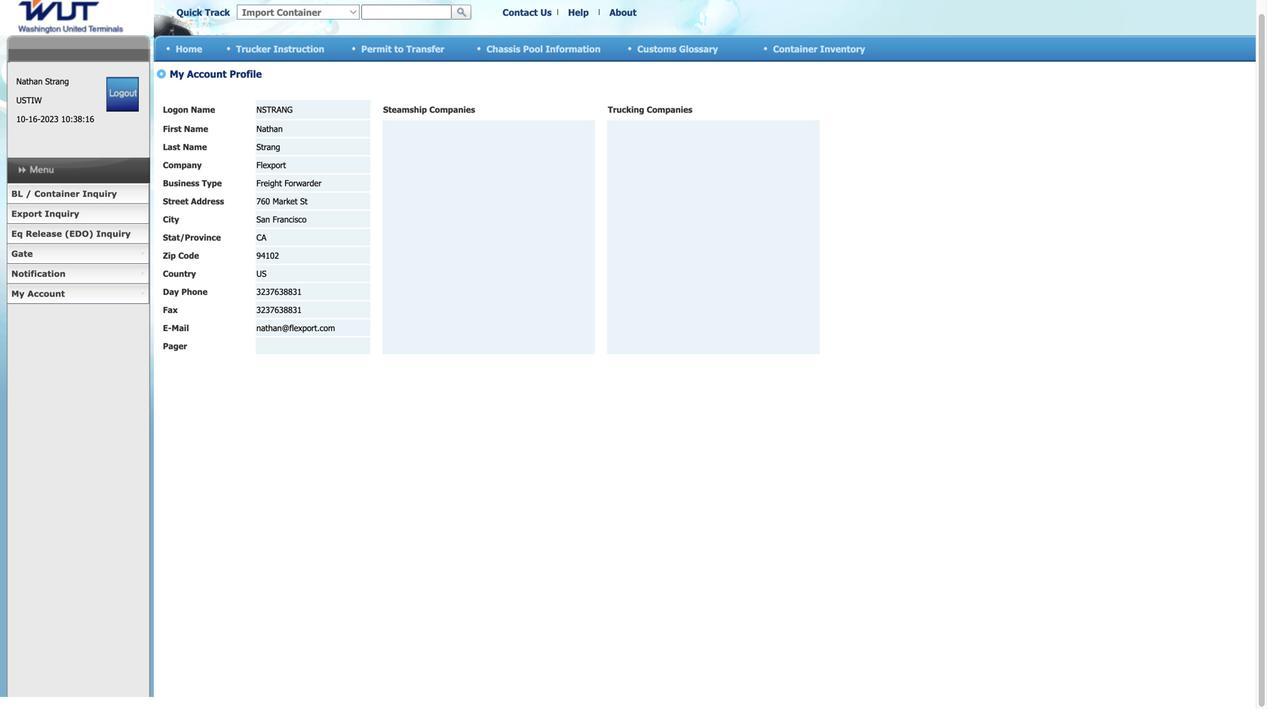 Task type: locate. For each thing, give the bounding box(es) containing it.
release
[[26, 229, 62, 239]]

0 vertical spatial inquiry
[[82, 189, 117, 199]]

/
[[26, 189, 31, 199]]

information
[[546, 43, 601, 54]]

my account
[[11, 289, 65, 299]]

0 horizontal spatial container
[[34, 189, 80, 199]]

chassis
[[487, 43, 521, 54]]

1 horizontal spatial container
[[773, 43, 818, 54]]

container left the inventory
[[773, 43, 818, 54]]

inquiry
[[82, 189, 117, 199], [45, 209, 79, 219], [96, 229, 131, 239]]

quick
[[177, 7, 202, 18]]

permit to transfer
[[361, 43, 445, 54]]

eq
[[11, 229, 23, 239]]

trucker instruction
[[236, 43, 325, 54]]

10-16-2023 10:38:16
[[16, 114, 94, 124]]

contact us
[[503, 7, 552, 18]]

help link
[[568, 7, 589, 18]]

pool
[[523, 43, 543, 54]]

glossary
[[679, 43, 718, 54]]

inquiry down the bl / container inquiry
[[45, 209, 79, 219]]

quick track
[[177, 7, 230, 18]]

inquiry up the export inquiry link
[[82, 189, 117, 199]]

container inventory
[[773, 43, 866, 54]]

10-
[[16, 114, 28, 124]]

1 vertical spatial container
[[34, 189, 80, 199]]

16-
[[28, 114, 40, 124]]

eq release (edo) inquiry
[[11, 229, 131, 239]]

about link
[[610, 7, 637, 18]]

inquiry right (edo)
[[96, 229, 131, 239]]

2 vertical spatial inquiry
[[96, 229, 131, 239]]

None text field
[[361, 5, 452, 20]]

gate link
[[7, 244, 149, 264]]

login image
[[107, 77, 139, 112]]

bl / container inquiry
[[11, 189, 117, 199]]

container up export inquiry
[[34, 189, 80, 199]]

account
[[27, 289, 65, 299]]

inquiry for container
[[82, 189, 117, 199]]

notification link
[[7, 264, 149, 284]]

inquiry for (edo)
[[96, 229, 131, 239]]

container
[[773, 43, 818, 54], [34, 189, 80, 199]]

0 vertical spatial container
[[773, 43, 818, 54]]



Task type: vqa. For each thing, say whether or not it's contained in the screenshot.
09:57:42
no



Task type: describe. For each thing, give the bounding box(es) containing it.
notification
[[11, 269, 66, 279]]

help
[[568, 7, 589, 18]]

eq release (edo) inquiry link
[[7, 224, 149, 244]]

nathan strang
[[16, 76, 69, 86]]

inventory
[[820, 43, 866, 54]]

instruction
[[274, 43, 325, 54]]

customs glossary
[[638, 43, 718, 54]]

ustiw
[[16, 95, 42, 105]]

home
[[176, 43, 202, 54]]

transfer
[[406, 43, 445, 54]]

track
[[205, 7, 230, 18]]

trucker
[[236, 43, 271, 54]]

10:38:16
[[61, 114, 94, 124]]

(edo)
[[65, 229, 93, 239]]

export inquiry
[[11, 209, 79, 219]]

my
[[11, 289, 25, 299]]

bl / container inquiry link
[[7, 184, 149, 204]]

to
[[394, 43, 404, 54]]

export
[[11, 209, 42, 219]]

contact us link
[[503, 7, 552, 18]]

nathan
[[16, 76, 43, 86]]

customs
[[638, 43, 677, 54]]

2023
[[40, 114, 59, 124]]

contact
[[503, 7, 538, 18]]

chassis pool information
[[487, 43, 601, 54]]

gate
[[11, 249, 33, 259]]

us
[[541, 7, 552, 18]]

1 vertical spatial inquiry
[[45, 209, 79, 219]]

about
[[610, 7, 637, 18]]

bl
[[11, 189, 23, 199]]

permit
[[361, 43, 392, 54]]

strang
[[45, 76, 69, 86]]

my account link
[[7, 284, 149, 304]]

export inquiry link
[[7, 204, 149, 224]]



